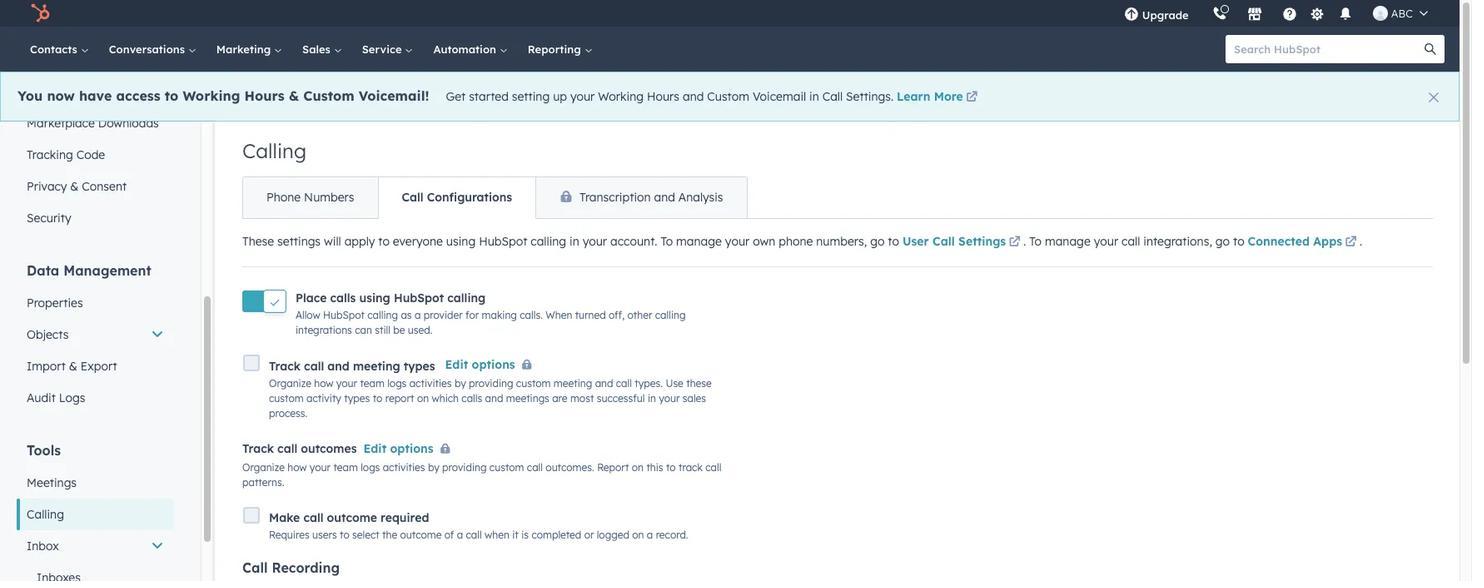Task type: vqa. For each thing, say whether or not it's contained in the screenshot.
No activities. No
no



Task type: locate. For each thing, give the bounding box(es) containing it.
types down used.
[[404, 359, 435, 374]]

calls right place
[[330, 291, 356, 306]]

0 vertical spatial edit options
[[445, 358, 515, 373]]

options for track call and meeting types
[[472, 358, 515, 373]]

place
[[296, 291, 327, 306]]

call inside 'link'
[[402, 190, 424, 205]]

turned
[[575, 309, 606, 322]]

on
[[417, 393, 429, 405], [632, 461, 644, 474], [633, 529, 644, 542]]

1 horizontal spatial by
[[455, 378, 466, 390]]

patterns.
[[242, 476, 284, 489]]

custom for &
[[304, 87, 355, 104]]

call
[[823, 89, 843, 104], [402, 190, 424, 205], [933, 234, 955, 249], [242, 560, 268, 577]]

how up activity
[[314, 378, 334, 390]]

tools element
[[17, 442, 174, 581]]

a right as
[[415, 309, 421, 322]]

1 horizontal spatial hours
[[647, 89, 680, 104]]

0 vertical spatial logs
[[388, 378, 407, 390]]

0 horizontal spatial how
[[288, 461, 307, 474]]

organize up the patterns.
[[242, 461, 285, 474]]

get started setting up your working hours and custom voicemail in call settings.
[[446, 89, 897, 104]]

properties
[[27, 296, 83, 311]]

1 vertical spatial team
[[334, 461, 358, 474]]

& for properties
[[69, 359, 77, 374]]

0 horizontal spatial calling
[[27, 507, 64, 522]]

1 vertical spatial organize
[[242, 461, 285, 474]]

2 link opens in a new window image from the top
[[967, 92, 978, 104]]

data
[[27, 262, 59, 279]]

in left account.
[[570, 234, 580, 249]]

hours for &
[[245, 87, 285, 104]]

edit right outcomes
[[364, 441, 387, 456]]

0 vertical spatial team
[[360, 378, 385, 390]]

outcome
[[327, 511, 377, 526], [400, 529, 442, 542]]

objects button
[[17, 319, 174, 351]]

0 horizontal spatial logs
[[361, 461, 380, 474]]

sales link
[[292, 27, 352, 72]]

call down process.
[[277, 441, 298, 456]]

team
[[360, 378, 385, 390], [334, 461, 358, 474]]

1 vertical spatial hubspot
[[394, 291, 444, 306]]

custom left outcomes.
[[490, 461, 524, 474]]

link opens in a new window image inside connected apps "link"
[[1346, 237, 1358, 249]]

downloads
[[98, 116, 159, 131]]

0 vertical spatial in
[[810, 89, 820, 104]]

1 horizontal spatial team
[[360, 378, 385, 390]]

providing inside organize how your team logs activities by providing custom meeting and call types. use these custom activity types to report on which calls and meetings are most successful in your sales process.
[[469, 378, 514, 390]]

manage
[[677, 234, 722, 249], [1045, 234, 1091, 249]]

sales
[[302, 42, 334, 56]]

0 horizontal spatial go
[[871, 234, 885, 249]]

use
[[666, 378, 684, 390]]

custom left voicemail
[[708, 89, 750, 104]]

1 horizontal spatial in
[[648, 393, 656, 405]]

a left record.
[[647, 529, 653, 542]]

1 horizontal spatial edit options
[[445, 358, 515, 373]]

privacy & consent
[[27, 179, 127, 194]]

these settings will apply to everyone using hubspot calling in your account. to manage your own phone numbers, go to
[[242, 234, 903, 249]]

calling up inbox
[[27, 507, 64, 522]]

hours for and
[[647, 89, 680, 104]]

1 go from the left
[[871, 234, 885, 249]]

1 horizontal spatial outcome
[[400, 529, 442, 542]]

1 horizontal spatial .
[[1360, 234, 1363, 249]]

menu containing abc
[[1113, 0, 1440, 27]]

numbers,
[[817, 234, 867, 249]]

2 vertical spatial &
[[69, 359, 77, 374]]

0 horizontal spatial a
[[415, 309, 421, 322]]

edit options down report at left
[[364, 441, 434, 456]]

how inside organize how your team logs activities by providing custom call outcomes. report on this to track call patterns.
[[288, 461, 307, 474]]

1 vertical spatial calling
[[27, 507, 64, 522]]

0 horizontal spatial outcome
[[327, 511, 377, 526]]

tools
[[27, 442, 61, 459]]

navigation
[[242, 177, 748, 219]]

marketing link
[[206, 27, 292, 72]]

marketplace downloads
[[27, 116, 159, 131]]

link opens in a new window image
[[967, 90, 978, 106], [967, 92, 978, 104]]

by inside organize how your team logs activities by providing custom call outcomes. report on this to track call patterns.
[[428, 461, 440, 474]]

0 horizontal spatial options
[[390, 441, 434, 456]]

working right up
[[598, 89, 644, 104]]

the
[[382, 529, 398, 542]]

custom up process.
[[269, 393, 304, 405]]

.
[[1024, 234, 1027, 249], [1360, 234, 1363, 249]]

types
[[404, 359, 435, 374], [344, 393, 370, 405]]

1 vertical spatial by
[[428, 461, 440, 474]]

hubspot link
[[20, 3, 62, 23]]

2 vertical spatial in
[[648, 393, 656, 405]]

2 horizontal spatial in
[[810, 89, 820, 104]]

. right the settings
[[1024, 234, 1027, 249]]

2 . from the left
[[1360, 234, 1363, 249]]

how for types
[[314, 378, 334, 390]]

go right numbers, at the right of the page
[[871, 234, 885, 249]]

call right user
[[933, 234, 955, 249]]

track for track call outcomes
[[242, 441, 274, 456]]

calling
[[242, 138, 307, 163], [27, 507, 64, 522]]

team down outcomes
[[334, 461, 358, 474]]

using right everyone
[[446, 234, 476, 249]]

marketing
[[216, 42, 274, 56]]

0 horizontal spatial using
[[359, 291, 391, 306]]

link opens in a new window image inside user call settings link
[[1009, 237, 1021, 249]]

logs inside organize how your team logs activities by providing custom call outcomes. report on this to track call patterns.
[[361, 461, 380, 474]]

you now have access to working hours & custom voicemail!
[[17, 87, 429, 104]]

other
[[628, 309, 653, 322]]

hubspot down "configurations"
[[479, 234, 528, 249]]

0 vertical spatial on
[[417, 393, 429, 405]]

1 horizontal spatial go
[[1216, 234, 1231, 249]]

0 horizontal spatial manage
[[677, 234, 722, 249]]

0 vertical spatial providing
[[469, 378, 514, 390]]

2 to from the left
[[1030, 234, 1042, 249]]

providing inside organize how your team logs activities by providing custom call outcomes. report on this to track call patterns.
[[442, 461, 487, 474]]

go
[[871, 234, 885, 249], [1216, 234, 1231, 249]]

notifications image
[[1338, 7, 1353, 22]]

to left report at left
[[373, 393, 383, 405]]

1 vertical spatial edit
[[364, 441, 387, 456]]

import & export
[[27, 359, 117, 374]]

outcome up the select
[[327, 511, 377, 526]]

0 vertical spatial hubspot
[[479, 234, 528, 249]]

track call and meeting types
[[269, 359, 435, 374]]

custom inside organize how your team logs activities by providing custom call outcomes. report on this to track call patterns.
[[490, 461, 524, 474]]

to inside "make call outcome required requires users to select the outcome of a call when it is completed or logged on a record."
[[340, 529, 350, 542]]

your down track call and meeting types
[[336, 378, 357, 390]]

tracking code
[[27, 147, 105, 162]]

settings.
[[846, 89, 894, 104]]

and
[[683, 89, 704, 104], [654, 190, 676, 205], [328, 359, 350, 374], [595, 378, 614, 390], [485, 393, 503, 405]]

1 vertical spatial logs
[[361, 461, 380, 474]]

edit options button up organize how your team logs activities by providing custom meeting and call types. use these custom activity types to report on which calls and meetings are most successful in your sales process.
[[445, 355, 539, 377]]

to right account.
[[661, 234, 673, 249]]

using up still
[[359, 291, 391, 306]]

using inside place calls using hubspot calling allow hubspot calling as a provider for making calls. when turned off, other calling integrations can still be used.
[[359, 291, 391, 306]]

& left export
[[69, 359, 77, 374]]

providing up 'meetings'
[[469, 378, 514, 390]]

learn more
[[897, 89, 964, 104]]

1 vertical spatial meeting
[[554, 378, 593, 390]]

1 vertical spatial edit options button
[[364, 439, 457, 461]]

your down outcomes
[[310, 461, 331, 474]]

to inside you now have access to working hours & custom voicemail! alert
[[165, 87, 178, 104]]

go right integrations,
[[1216, 234, 1231, 249]]

0 horizontal spatial meeting
[[353, 359, 400, 374]]

1 vertical spatial outcome
[[400, 529, 442, 542]]

track
[[269, 359, 301, 374], [242, 441, 274, 456]]

activities up required
[[383, 461, 425, 474]]

0 horizontal spatial custom
[[304, 87, 355, 104]]

1 horizontal spatial a
[[457, 529, 463, 542]]

call up everyone
[[402, 190, 424, 205]]

logs
[[59, 391, 85, 406]]

edit options button for track call and meeting types
[[445, 355, 539, 377]]

outcomes.
[[546, 461, 595, 474]]

team for types
[[360, 378, 385, 390]]

call left recording
[[242, 560, 268, 577]]

options down report at left
[[390, 441, 434, 456]]

calls
[[330, 291, 356, 306], [462, 393, 483, 405]]

2 vertical spatial hubspot
[[323, 309, 365, 322]]

1 horizontal spatial calls
[[462, 393, 483, 405]]

activities
[[410, 378, 452, 390], [383, 461, 425, 474]]

service link
[[352, 27, 424, 72]]

1 horizontal spatial using
[[446, 234, 476, 249]]

& right privacy
[[70, 179, 79, 194]]

by up required
[[428, 461, 440, 474]]

sales
[[683, 393, 707, 405]]

settings
[[959, 234, 1006, 249]]

1 vertical spatial &
[[70, 179, 79, 194]]

to
[[165, 87, 178, 104], [378, 234, 390, 249], [888, 234, 900, 249], [1234, 234, 1245, 249], [373, 393, 383, 405], [666, 461, 676, 474], [340, 529, 350, 542]]

contacts link
[[20, 27, 99, 72]]

recording
[[272, 560, 340, 577]]

activities inside organize how your team logs activities by providing custom meeting and call types. use these custom activity types to report on which calls and meetings are most successful in your sales process.
[[410, 378, 452, 390]]

0 vertical spatial &
[[289, 87, 299, 104]]

options up organize how your team logs activities by providing custom meeting and call types. use these custom activity types to report on which calls and meetings are most successful in your sales process.
[[472, 358, 515, 373]]

logs for types
[[388, 378, 407, 390]]

providing up "make call outcome required requires users to select the outcome of a call when it is completed or logged on a record."
[[442, 461, 487, 474]]

using
[[446, 234, 476, 249], [359, 291, 391, 306]]

to right the access
[[165, 87, 178, 104]]

0 horizontal spatial calls
[[330, 291, 356, 306]]

1 vertical spatial track
[[242, 441, 274, 456]]

0 vertical spatial custom
[[516, 378, 551, 390]]

and inside you now have access to working hours & custom voicemail! alert
[[683, 89, 704, 104]]

0 horizontal spatial .
[[1024, 234, 1027, 249]]

call up successful
[[616, 378, 632, 390]]

hubspot up can
[[323, 309, 365, 322]]

call inside organize how your team logs activities by providing custom meeting and call types. use these custom activity types to report on which calls and meetings are most successful in your sales process.
[[616, 378, 632, 390]]

1 horizontal spatial edit
[[445, 358, 468, 373]]

team inside organize how your team logs activities by providing custom call outcomes. report on this to track call patterns.
[[334, 461, 358, 474]]

& inside the data management element
[[69, 359, 77, 374]]

. right apps
[[1360, 234, 1363, 249]]

calling icon image
[[1213, 7, 1228, 22]]

0 horizontal spatial hubspot
[[323, 309, 365, 322]]

1 horizontal spatial how
[[314, 378, 334, 390]]

hubspot up as
[[394, 291, 444, 306]]

options for track call outcomes
[[390, 441, 434, 456]]

in right voicemail
[[810, 89, 820, 104]]

1 horizontal spatial logs
[[388, 378, 407, 390]]

0 vertical spatial organize
[[269, 378, 311, 390]]

2 vertical spatial on
[[633, 529, 644, 542]]

1 vertical spatial types
[[344, 393, 370, 405]]

1 vertical spatial providing
[[442, 461, 487, 474]]

2 horizontal spatial hubspot
[[479, 234, 528, 249]]

0 vertical spatial options
[[472, 358, 515, 373]]

upgrade image
[[1124, 7, 1139, 22]]

0 horizontal spatial edit
[[364, 441, 387, 456]]

your left account.
[[583, 234, 607, 249]]

0 vertical spatial by
[[455, 378, 466, 390]]

activities up which
[[410, 378, 452, 390]]

providing for meeting
[[469, 378, 514, 390]]

custom down sales link
[[304, 87, 355, 104]]

edit up which
[[445, 358, 468, 373]]

0 horizontal spatial to
[[661, 234, 673, 249]]

0 horizontal spatial team
[[334, 461, 358, 474]]

custom up 'meetings'
[[516, 378, 551, 390]]

0 horizontal spatial by
[[428, 461, 440, 474]]

. for .
[[1360, 234, 1363, 249]]

edit options button down report at left
[[364, 439, 457, 461]]

0 horizontal spatial edit options
[[364, 441, 434, 456]]

0 horizontal spatial working
[[183, 87, 240, 104]]

abc button
[[1363, 0, 1439, 27]]

call inside you now have access to working hours & custom voicemail! alert
[[823, 89, 843, 104]]

integrations,
[[1144, 234, 1213, 249]]

1 vertical spatial in
[[570, 234, 580, 249]]

to right this
[[666, 461, 676, 474]]

0 vertical spatial using
[[446, 234, 476, 249]]

calls right which
[[462, 393, 483, 405]]

0 vertical spatial edit options button
[[445, 355, 539, 377]]

your right up
[[571, 89, 595, 104]]

organize for organize how your team logs activities by providing custom call outcomes. report on this to track call patterns.
[[242, 461, 285, 474]]

track up process.
[[269, 359, 301, 374]]

1 vertical spatial on
[[632, 461, 644, 474]]

a inside place calls using hubspot calling allow hubspot calling as a provider for making calls. when turned off, other calling integrations can still be used.
[[415, 309, 421, 322]]

types down track call and meeting types
[[344, 393, 370, 405]]

meeting inside organize how your team logs activities by providing custom meeting and call types. use these custom activity types to report on which calls and meetings are most successful in your sales process.
[[554, 378, 593, 390]]

to right the settings
[[1030, 234, 1042, 249]]

1 horizontal spatial options
[[472, 358, 515, 373]]

by up which
[[455, 378, 466, 390]]

meeting up most
[[554, 378, 593, 390]]

marketplace
[[27, 116, 95, 131]]

1 vertical spatial activities
[[383, 461, 425, 474]]

calls inside organize how your team logs activities by providing custom meeting and call types. use these custom activity types to report on which calls and meetings are most successful in your sales process.
[[462, 393, 483, 405]]

logs up the select
[[361, 461, 380, 474]]

Search HubSpot search field
[[1226, 35, 1430, 63]]

access
[[116, 87, 160, 104]]

0 vertical spatial calls
[[330, 291, 356, 306]]

by inside organize how your team logs activities by providing custom meeting and call types. use these custom activity types to report on which calls and meetings are most successful in your sales process.
[[455, 378, 466, 390]]

service
[[362, 42, 405, 56]]

1 horizontal spatial working
[[598, 89, 644, 104]]

marketplace downloads link
[[17, 107, 174, 139]]

1 horizontal spatial types
[[404, 359, 435, 374]]

& down sales link
[[289, 87, 299, 104]]

link opens in a new window image
[[1009, 233, 1021, 253], [1346, 233, 1358, 253], [1009, 237, 1021, 249], [1346, 237, 1358, 249]]

0 vertical spatial how
[[314, 378, 334, 390]]

menu
[[1113, 0, 1440, 27]]

1 horizontal spatial to
[[1030, 234, 1042, 249]]

in
[[810, 89, 820, 104], [570, 234, 580, 249], [648, 393, 656, 405]]

1 link opens in a new window image from the top
[[967, 90, 978, 106]]

1 horizontal spatial meeting
[[554, 378, 593, 390]]

call left settings.
[[823, 89, 843, 104]]

calling inside 'link'
[[27, 507, 64, 522]]

hubspot image
[[30, 3, 50, 23]]

meeting down still
[[353, 359, 400, 374]]

privacy & consent link
[[17, 171, 174, 202]]

1 horizontal spatial manage
[[1045, 234, 1091, 249]]

close image
[[1430, 92, 1440, 102]]

1 vertical spatial using
[[359, 291, 391, 306]]

call left when
[[466, 529, 482, 542]]

your
[[571, 89, 595, 104], [583, 234, 607, 249], [725, 234, 750, 249], [1094, 234, 1119, 249], [336, 378, 357, 390], [659, 393, 680, 405], [310, 461, 331, 474]]

0 horizontal spatial types
[[344, 393, 370, 405]]

configurations
[[427, 190, 512, 205]]

how inside organize how your team logs activities by providing custom meeting and call types. use these custom activity types to report on which calls and meetings are most successful in your sales process.
[[314, 378, 334, 390]]

a right of
[[457, 529, 463, 542]]

call recording
[[242, 560, 340, 577]]

. for . to manage your call integrations, go to
[[1024, 234, 1027, 249]]

on right logged
[[633, 529, 644, 542]]

phone numbers link
[[243, 177, 378, 218]]

activities inside organize how your team logs activities by providing custom call outcomes. report on this to track call patterns.
[[383, 461, 425, 474]]

connected apps link
[[1248, 233, 1360, 253]]

in down 'types.'
[[648, 393, 656, 405]]

0 vertical spatial edit
[[445, 358, 468, 373]]

logs inside organize how your team logs activities by providing custom meeting and call types. use these custom activity types to report on which calls and meetings are most successful in your sales process.
[[388, 378, 407, 390]]

providing for call
[[442, 461, 487, 474]]

custom for types
[[516, 378, 551, 390]]

how down track call outcomes
[[288, 461, 307, 474]]

on left this
[[632, 461, 644, 474]]

on inside organize how your team logs activities by providing custom call outcomes. report on this to track call patterns.
[[632, 461, 644, 474]]

1 vertical spatial edit options
[[364, 441, 434, 456]]

your inside organize how your team logs activities by providing custom call outcomes. report on this to track call patterns.
[[310, 461, 331, 474]]

to right users
[[340, 529, 350, 542]]

and inside button
[[654, 190, 676, 205]]

meetings
[[27, 476, 77, 491]]

logs up report at left
[[388, 378, 407, 390]]

on left which
[[417, 393, 429, 405]]

calling right other
[[655, 309, 686, 322]]

calling up phone
[[242, 138, 307, 163]]

0 vertical spatial track
[[269, 359, 301, 374]]

custom
[[304, 87, 355, 104], [708, 89, 750, 104]]

edit options up organize how your team logs activities by providing custom meeting and call types. use these custom activity types to report on which calls and meetings are most successful in your sales process.
[[445, 358, 515, 373]]

calling icon button
[[1206, 2, 1234, 24]]

track up the patterns.
[[242, 441, 274, 456]]

1 vertical spatial calls
[[462, 393, 483, 405]]

organize inside organize how your team logs activities by providing custom call outcomes. report on this to track call patterns.
[[242, 461, 285, 474]]

working down marketing
[[183, 87, 240, 104]]

outcome down required
[[400, 529, 442, 542]]

1 vertical spatial how
[[288, 461, 307, 474]]

team inside organize how your team logs activities by providing custom meeting and call types. use these custom activity types to report on which calls and meetings are most successful in your sales process.
[[360, 378, 385, 390]]

team down track call and meeting types
[[360, 378, 385, 390]]

calling
[[531, 234, 567, 249], [448, 291, 486, 306], [368, 309, 398, 322], [655, 309, 686, 322]]

0 vertical spatial calling
[[242, 138, 307, 163]]

select
[[352, 529, 380, 542]]

1 vertical spatial options
[[390, 441, 434, 456]]

0 horizontal spatial hours
[[245, 87, 285, 104]]

1 horizontal spatial custom
[[708, 89, 750, 104]]

import
[[27, 359, 66, 374]]

to left "connected"
[[1234, 234, 1245, 249]]

activities for types
[[410, 378, 452, 390]]

edit
[[445, 358, 468, 373], [364, 441, 387, 456]]

0 vertical spatial activities
[[410, 378, 452, 390]]

most
[[571, 393, 594, 405]]

edit options button for track call outcomes
[[364, 439, 457, 461]]

organize up process.
[[269, 378, 311, 390]]

2 vertical spatial custom
[[490, 461, 524, 474]]

by for meeting
[[455, 378, 466, 390]]

organize inside organize how your team logs activities by providing custom meeting and call types. use these custom activity types to report on which calls and meetings are most successful in your sales process.
[[269, 378, 311, 390]]

1 . from the left
[[1024, 234, 1027, 249]]



Task type: describe. For each thing, give the bounding box(es) containing it.
making
[[482, 309, 517, 322]]

process.
[[269, 408, 308, 420]]

custom for patterns.
[[490, 461, 524, 474]]

now
[[47, 87, 75, 104]]

security link
[[17, 202, 174, 234]]

management
[[63, 262, 151, 279]]

data management
[[27, 262, 151, 279]]

edit for track call outcomes
[[364, 441, 387, 456]]

reporting link
[[518, 27, 603, 72]]

your left integrations,
[[1094, 234, 1119, 249]]

0 horizontal spatial in
[[570, 234, 580, 249]]

get
[[446, 89, 466, 104]]

you
[[17, 87, 43, 104]]

in inside organize how your team logs activities by providing custom meeting and call types. use these custom activity types to report on which calls and meetings are most successful in your sales process.
[[648, 393, 656, 405]]

brad klo image
[[1373, 6, 1388, 21]]

call up users
[[304, 511, 324, 526]]

search image
[[1425, 43, 1437, 55]]

types inside organize how your team logs activities by providing custom meeting and call types. use these custom activity types to report on which calls and meetings are most successful in your sales process.
[[344, 393, 370, 405]]

contacts
[[30, 42, 81, 56]]

phone numbers
[[267, 190, 354, 205]]

organize how your team logs activities by providing custom meeting and call types. use these custom activity types to report on which calls and meetings are most successful in your sales process.
[[269, 378, 712, 420]]

calling up when
[[531, 234, 567, 249]]

call right track at the bottom of page
[[706, 461, 722, 474]]

to left user
[[888, 234, 900, 249]]

user call settings link
[[903, 233, 1024, 253]]

allow
[[296, 309, 320, 322]]

edit options for track call outcomes
[[364, 441, 434, 456]]

these
[[242, 234, 274, 249]]

can
[[355, 324, 372, 337]]

properties link
[[17, 287, 174, 319]]

audit
[[27, 391, 56, 406]]

privacy
[[27, 179, 67, 194]]

search button
[[1417, 35, 1445, 63]]

everyone
[[393, 234, 443, 249]]

phone
[[267, 190, 301, 205]]

meetings link
[[17, 467, 174, 499]]

learn
[[897, 89, 931, 104]]

outcomes
[[301, 441, 357, 456]]

tracking code link
[[17, 139, 174, 171]]

1 to from the left
[[661, 234, 673, 249]]

record.
[[656, 529, 689, 542]]

data management element
[[17, 262, 174, 414]]

activity
[[307, 393, 342, 405]]

your inside you now have access to working hours & custom voicemail! alert
[[571, 89, 595, 104]]

automation
[[434, 42, 500, 56]]

which
[[432, 393, 459, 405]]

settings
[[277, 234, 321, 249]]

more
[[934, 89, 964, 104]]

these
[[687, 378, 712, 390]]

activities for patterns.
[[383, 461, 425, 474]]

1 manage from the left
[[677, 234, 722, 249]]

still
[[375, 324, 391, 337]]

on inside organize how your team logs activities by providing custom meeting and call types. use these custom activity types to report on which calls and meetings are most successful in your sales process.
[[417, 393, 429, 405]]

organize for organize how your team logs activities by providing custom meeting and call types. use these custom activity types to report on which calls and meetings are most successful in your sales process.
[[269, 378, 311, 390]]

learn more link
[[897, 89, 981, 106]]

calls.
[[520, 309, 543, 322]]

up
[[553, 89, 567, 104]]

for
[[466, 309, 479, 322]]

make
[[269, 511, 300, 526]]

reporting
[[528, 42, 584, 56]]

objects
[[27, 327, 69, 342]]

transcription and analysis
[[580, 190, 724, 205]]

automation link
[[424, 27, 518, 72]]

report
[[385, 393, 414, 405]]

2 go from the left
[[1216, 234, 1231, 249]]

make call outcome required requires users to select the outcome of a call when it is completed or logged on a record.
[[269, 511, 689, 542]]

marketplaces image
[[1248, 7, 1263, 22]]

organize how your team logs activities by providing custom call outcomes. report on this to track call patterns.
[[242, 461, 722, 489]]

user
[[903, 234, 929, 249]]

how for patterns.
[[288, 461, 307, 474]]

to right apply
[[378, 234, 390, 249]]

navigation containing phone numbers
[[242, 177, 748, 219]]

call left outcomes.
[[527, 461, 543, 474]]

on inside "make call outcome required requires users to select the outcome of a call when it is completed or logged on a record."
[[633, 529, 644, 542]]

this
[[647, 461, 664, 474]]

completed
[[532, 529, 582, 542]]

calling link
[[17, 499, 174, 531]]

inbox
[[27, 539, 59, 554]]

& inside alert
[[289, 87, 299, 104]]

track for track call and meeting types
[[269, 359, 301, 374]]

logs for patterns.
[[361, 461, 380, 474]]

settings image
[[1311, 7, 1326, 22]]

calling up still
[[368, 309, 398, 322]]

or
[[585, 529, 594, 542]]

working for to
[[183, 87, 240, 104]]

you now have access to working hours & custom voicemail! alert
[[0, 72, 1460, 122]]

custom for and
[[708, 89, 750, 104]]

calling up for
[[448, 291, 486, 306]]

help image
[[1283, 7, 1298, 22]]

1 horizontal spatial calling
[[242, 138, 307, 163]]

off,
[[609, 309, 625, 322]]

abc
[[1392, 7, 1414, 20]]

call left integrations,
[[1122, 234, 1141, 249]]

edit options for track call and meeting types
[[445, 358, 515, 373]]

2 manage from the left
[[1045, 234, 1091, 249]]

conversations
[[109, 42, 188, 56]]

to inside organize how your team logs activities by providing custom meeting and call types. use these custom activity types to report on which calls and meetings are most successful in your sales process.
[[373, 393, 383, 405]]

phone
[[779, 234, 813, 249]]

& for marketplace downloads
[[70, 179, 79, 194]]

1 horizontal spatial hubspot
[[394, 291, 444, 306]]

consent
[[82, 179, 127, 194]]

export
[[81, 359, 117, 374]]

upgrade
[[1143, 8, 1189, 22]]

by for call
[[428, 461, 440, 474]]

apply
[[345, 234, 375, 249]]

are
[[552, 393, 568, 405]]

audit logs link
[[17, 382, 174, 414]]

your down use on the bottom left of page
[[659, 393, 680, 405]]

voicemail!
[[359, 87, 429, 104]]

integrations
[[296, 324, 352, 337]]

your left "own" on the right of the page
[[725, 234, 750, 249]]

track
[[679, 461, 703, 474]]

call up activity
[[304, 359, 324, 374]]

in inside alert
[[810, 89, 820, 104]]

own
[[753, 234, 776, 249]]

0 vertical spatial meeting
[[353, 359, 400, 374]]

apps
[[1314, 234, 1343, 249]]

. to manage your call integrations, go to
[[1024, 234, 1248, 249]]

edit for track call and meeting types
[[445, 358, 468, 373]]

1 vertical spatial custom
[[269, 393, 304, 405]]

team for patterns.
[[334, 461, 358, 474]]

to inside organize how your team logs activities by providing custom call outcomes. report on this to track call patterns.
[[666, 461, 676, 474]]

marketplaces button
[[1238, 0, 1273, 27]]

working for your
[[598, 89, 644, 104]]

2 horizontal spatial a
[[647, 529, 653, 542]]

0 vertical spatial outcome
[[327, 511, 377, 526]]

call configurations
[[402, 190, 512, 205]]

is
[[522, 529, 529, 542]]

calls inside place calls using hubspot calling allow hubspot calling as a provider for making calls. when turned off, other calling integrations can still be used.
[[330, 291, 356, 306]]

0 vertical spatial types
[[404, 359, 435, 374]]

when
[[485, 529, 510, 542]]

users
[[312, 529, 337, 542]]

of
[[445, 529, 454, 542]]

transcription
[[580, 190, 651, 205]]

user call settings
[[903, 234, 1006, 249]]



